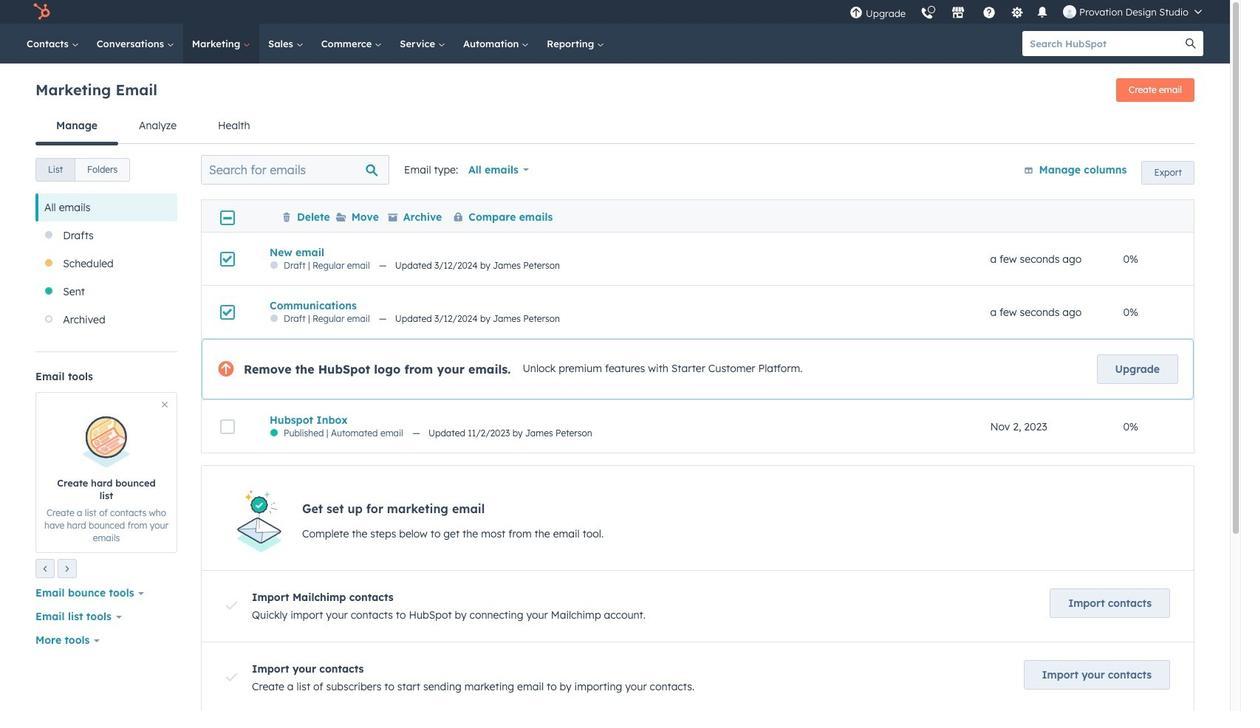 Task type: locate. For each thing, give the bounding box(es) containing it.
menu
[[843, 0, 1213, 24]]

marketplaces image
[[952, 7, 965, 20]]

group
[[35, 158, 130, 182]]

navigation
[[35, 108, 1195, 145]]

banner
[[35, 74, 1195, 108]]

Search for emails search field
[[201, 155, 389, 185]]

previous image
[[41, 566, 50, 575]]

next image
[[63, 566, 72, 575]]

None button
[[35, 158, 75, 182], [75, 158, 130, 182], [35, 158, 75, 182], [75, 158, 130, 182]]



Task type: vqa. For each thing, say whether or not it's contained in the screenshot.
navigation
yes



Task type: describe. For each thing, give the bounding box(es) containing it.
james peterson image
[[1064, 5, 1077, 18]]

Search HubSpot search field
[[1023, 31, 1179, 56]]

close image
[[162, 402, 168, 408]]



